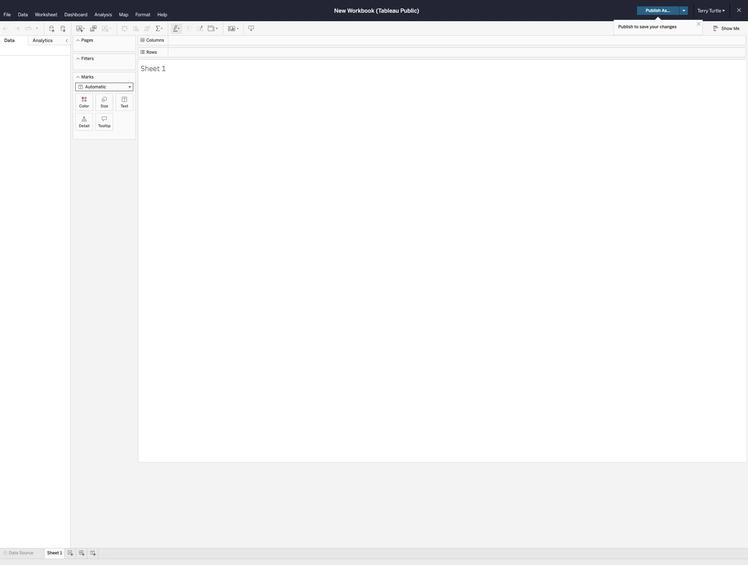Task type: vqa. For each thing, say whether or not it's contained in the screenshot.
FORMAT WORKBOOK image
yes



Task type: describe. For each thing, give the bounding box(es) containing it.
publish for publish to save your changes
[[619, 24, 634, 29]]

dashboard
[[65, 12, 88, 17]]

show me
[[722, 26, 740, 31]]

changes
[[661, 24, 677, 29]]

public)
[[401, 7, 420, 14]]

columns
[[147, 38, 164, 43]]

terry turtle
[[698, 8, 722, 13]]

format
[[136, 12, 151, 17]]

me
[[734, 26, 740, 31]]

terry
[[698, 8, 709, 13]]

source
[[19, 551, 33, 556]]

detail
[[79, 124, 90, 128]]

show me button
[[711, 23, 747, 34]]

show/hide cards image
[[228, 25, 239, 32]]

highlight image
[[173, 25, 181, 32]]

sort ascending image
[[133, 25, 140, 32]]

fit image
[[208, 25, 219, 32]]

help
[[158, 12, 167, 17]]

0 horizontal spatial 1
[[60, 551, 62, 556]]

analysis
[[95, 12, 112, 17]]

pause auto updates image
[[60, 25, 67, 32]]

show
[[722, 26, 733, 31]]

analytics
[[33, 38, 53, 43]]

color
[[79, 104, 89, 109]]

publish for publish as...
[[646, 8, 661, 13]]

new worksheet image
[[76, 25, 86, 32]]

download image
[[248, 25, 255, 32]]

swap rows and columns image
[[121, 25, 128, 32]]

1 vertical spatial data
[[4, 38, 15, 43]]

map
[[119, 12, 128, 17]]

turtle
[[710, 8, 722, 13]]

your
[[650, 24, 659, 29]]

replay animation image
[[35, 26, 39, 30]]

new data source image
[[48, 25, 56, 32]]

new
[[335, 7, 346, 14]]

to
[[635, 24, 639, 29]]

publish to save your changes
[[619, 24, 677, 29]]

close image
[[696, 21, 703, 27]]



Task type: locate. For each thing, give the bounding box(es) containing it.
data down undo icon
[[4, 38, 15, 43]]

publish left "to"
[[619, 24, 634, 29]]

sheet down rows at the top left of the page
[[141, 63, 160, 73]]

data left source
[[9, 551, 18, 556]]

sheet 1 down rows at the top left of the page
[[141, 63, 166, 73]]

0 vertical spatial sheet 1
[[141, 63, 166, 73]]

marks
[[81, 75, 94, 80]]

1 vertical spatial sheet 1
[[47, 551, 62, 556]]

sheet right source
[[47, 551, 59, 556]]

data source
[[9, 551, 33, 556]]

worksheet
[[35, 12, 57, 17]]

clear sheet image
[[101, 25, 113, 32]]

file
[[4, 12, 11, 17]]

1 vertical spatial publish
[[619, 24, 634, 29]]

publish as... button
[[638, 6, 680, 15]]

0 horizontal spatial sheet 1
[[47, 551, 62, 556]]

data up replay animation image
[[18, 12, 28, 17]]

(tableau
[[376, 7, 399, 14]]

publish as...
[[646, 8, 671, 13]]

sort descending image
[[144, 25, 151, 32]]

data
[[18, 12, 28, 17], [4, 38, 15, 43], [9, 551, 18, 556]]

pages
[[81, 38, 93, 43]]

undo image
[[2, 25, 9, 32]]

replay animation image
[[25, 25, 32, 32]]

sheet
[[141, 63, 160, 73], [47, 551, 59, 556]]

totals image
[[155, 25, 164, 32]]

save
[[640, 24, 649, 29]]

format workbook image
[[196, 25, 203, 32]]

0 horizontal spatial sheet
[[47, 551, 59, 556]]

1 vertical spatial 1
[[60, 551, 62, 556]]

1 right source
[[60, 551, 62, 556]]

publish inside 'publish as...' button
[[646, 8, 661, 13]]

0 vertical spatial publish
[[646, 8, 661, 13]]

duplicate image
[[90, 25, 97, 32]]

publish left as...
[[646, 8, 661, 13]]

text
[[121, 104, 128, 109]]

new workbook (tableau public)
[[335, 7, 420, 14]]

0 vertical spatial sheet
[[141, 63, 160, 73]]

redo image
[[13, 25, 21, 32]]

sheet 1
[[141, 63, 166, 73], [47, 551, 62, 556]]

1 horizontal spatial sheet
[[141, 63, 160, 73]]

rows
[[147, 50, 157, 55]]

1 horizontal spatial publish
[[646, 8, 661, 13]]

size
[[101, 104, 108, 109]]

publish
[[646, 8, 661, 13], [619, 24, 634, 29]]

1 horizontal spatial 1
[[162, 63, 166, 73]]

0 vertical spatial 1
[[162, 63, 166, 73]]

2 vertical spatial data
[[9, 551, 18, 556]]

workbook
[[348, 7, 375, 14]]

0 horizontal spatial publish
[[619, 24, 634, 29]]

collapse image
[[65, 39, 69, 43]]

1 horizontal spatial sheet 1
[[141, 63, 166, 73]]

1 down columns
[[162, 63, 166, 73]]

1 vertical spatial sheet
[[47, 551, 59, 556]]

as...
[[662, 8, 671, 13]]

sheet 1 right source
[[47, 551, 62, 556]]

tooltip
[[98, 124, 111, 128]]

show labels image
[[185, 25, 192, 32]]

1
[[162, 63, 166, 73], [60, 551, 62, 556]]

0 vertical spatial data
[[18, 12, 28, 17]]

filters
[[81, 56, 94, 61]]



